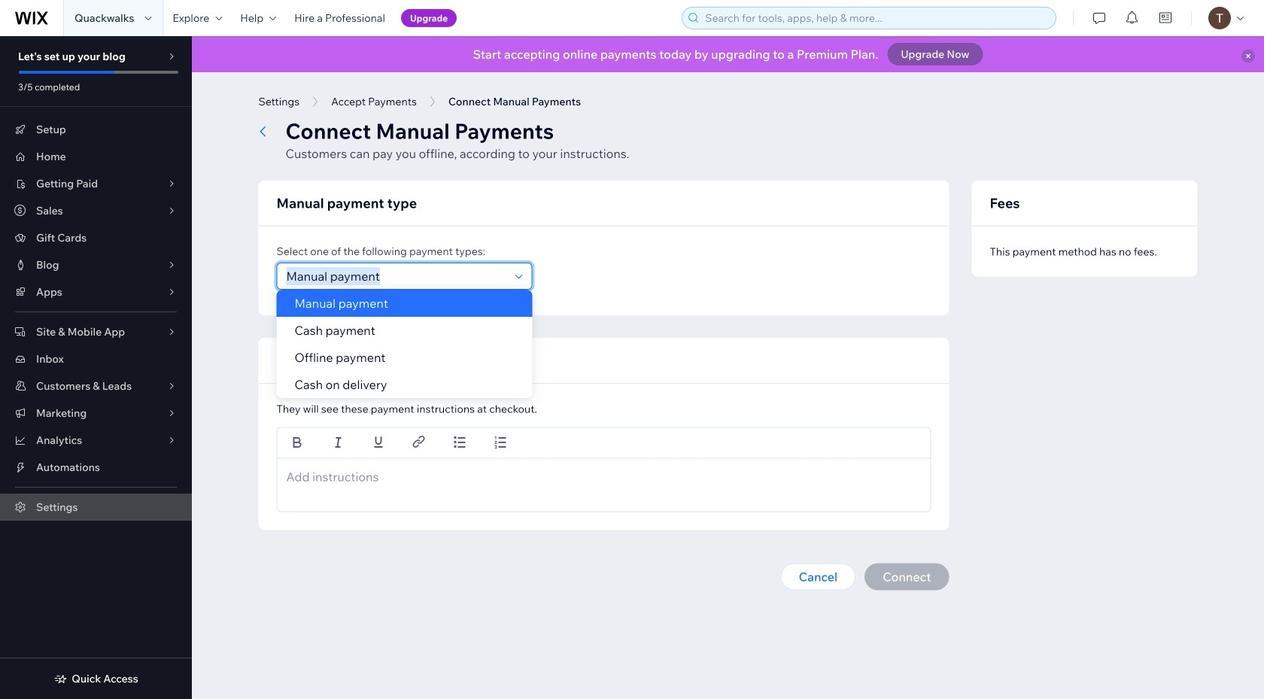 Task type: vqa. For each thing, say whether or not it's contained in the screenshot.
Search for tools, apps, help & more... 'field' on the right top of page
yes



Task type: locate. For each thing, give the bounding box(es) containing it.
None field
[[282, 263, 511, 289]]

alert
[[192, 36, 1265, 72]]

option
[[277, 290, 533, 317]]

list box
[[277, 290, 533, 398]]

None text field
[[286, 468, 922, 486]]



Task type: describe. For each thing, give the bounding box(es) containing it.
sidebar element
[[0, 36, 192, 699]]

Search for tools, apps, help & more... field
[[701, 8, 1052, 29]]



